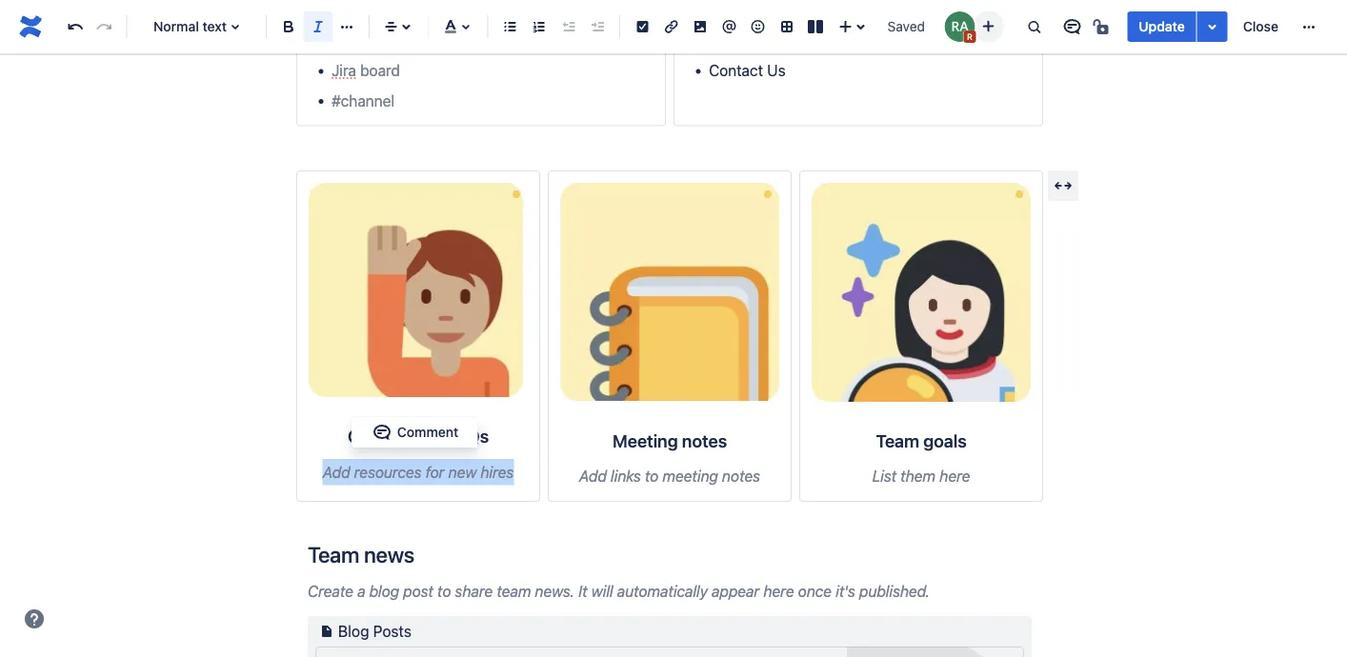 Task type: vqa. For each thing, say whether or not it's contained in the screenshot.
the add links to meeting notes
yes



Task type: describe. For each thing, give the bounding box(es) containing it.
normal text
[[153, 19, 227, 34]]

ruby anderson image
[[945, 11, 975, 42]]

add links to meeting notes
[[579, 467, 760, 485]]

mention image
[[718, 15, 741, 38]]

saved
[[888, 19, 925, 34]]

update
[[1139, 19, 1185, 34]]

add image, video, or file image
[[689, 15, 712, 38]]

invite to edit image
[[977, 15, 1000, 38]]

share
[[455, 583, 493, 601]]

#channel
[[332, 91, 394, 110]]

bold ⌘b image
[[277, 15, 300, 38]]

list them here
[[872, 468, 970, 486]]

comment button
[[359, 421, 470, 444]]

new
[[448, 463, 477, 481]]

blog posts
[[338, 623, 411, 641]]

no restrictions image
[[1091, 15, 1114, 38]]

hires
[[481, 463, 514, 481]]

appear
[[712, 583, 760, 601]]

news
[[364, 541, 414, 567]]

us
[[767, 62, 786, 80]]

1 vertical spatial notes
[[722, 467, 760, 485]]

italic ⌘i image
[[307, 15, 330, 38]]

0 vertical spatial here
[[940, 468, 970, 486]]

normal text button
[[135, 6, 258, 48]]

team goals
[[876, 431, 967, 451]]

adjust update settings image
[[1201, 15, 1224, 38]]

onboarding
[[348, 426, 442, 447]]

blog
[[369, 583, 399, 601]]

0 horizontal spatial to
[[437, 583, 451, 601]]

news.
[[535, 583, 575, 601]]

go wide image
[[1052, 174, 1075, 197]]

add for onboarding faqs
[[323, 463, 350, 481]]

align center image
[[380, 15, 403, 38]]

redo ⌘⇧z image
[[93, 15, 116, 38]]

for
[[426, 463, 445, 481]]

update button
[[1127, 11, 1196, 42]]

contact
[[709, 62, 763, 80]]

create
[[308, 583, 353, 601]]

team news
[[308, 541, 414, 567]]

blog
[[338, 623, 369, 641]]

help
[[709, 32, 741, 50]]

automatically
[[617, 583, 708, 601]]

comment image
[[371, 421, 393, 444]]

it
[[579, 583, 587, 601]]

faqs
[[447, 426, 489, 447]]

posts
[[373, 623, 411, 641]]

comment
[[397, 424, 459, 440]]

undo ⌘z image
[[64, 15, 87, 38]]

board
[[360, 62, 400, 80]]



Task type: locate. For each thing, give the bounding box(es) containing it.
goals
[[923, 431, 967, 451]]

them
[[901, 468, 936, 486]]

find and replace image
[[1023, 15, 1046, 38]]

team for team news
[[308, 541, 359, 567]]

meeting notes
[[613, 431, 727, 451]]

notes right the meeting
[[722, 467, 760, 485]]

1 vertical spatial team
[[308, 541, 359, 567]]

close button
[[1232, 11, 1290, 42]]

0 horizontal spatial here
[[763, 583, 794, 601]]

bullet list ⌘⇧8 image
[[499, 15, 522, 38]]

here down goals
[[940, 468, 970, 486]]

1 horizontal spatial add
[[579, 467, 607, 485]]

action item image
[[631, 15, 654, 38]]

more image
[[1298, 15, 1321, 38]]

link image
[[660, 15, 683, 38]]

team up list
[[876, 431, 919, 451]]

here left once
[[763, 583, 794, 601]]

to right the post
[[437, 583, 451, 601]]

1 vertical spatial here
[[763, 583, 794, 601]]

0 vertical spatial notes
[[682, 431, 727, 451]]

notes
[[682, 431, 727, 451], [722, 467, 760, 485]]

more formatting image
[[335, 15, 358, 38]]

0 horizontal spatial add
[[323, 463, 350, 481]]

confluence image
[[15, 11, 46, 42], [15, 11, 46, 42]]

links
[[611, 467, 641, 485]]

0 horizontal spatial team
[[308, 541, 359, 567]]

add left resources
[[323, 463, 350, 481]]

meeting
[[613, 431, 678, 451]]

it's
[[836, 583, 855, 601]]

to
[[645, 467, 659, 485], [437, 583, 451, 601]]

once
[[798, 583, 832, 601]]

1 vertical spatial to
[[437, 583, 451, 601]]

team up create
[[308, 541, 359, 567]]

emoji image
[[747, 15, 769, 38]]

1 horizontal spatial here
[[940, 468, 970, 486]]

to right links
[[645, 467, 659, 485]]

resources
[[354, 463, 422, 481]]

onboarding faqs
[[348, 426, 489, 447]]

outdent ⇧tab image
[[557, 15, 580, 38]]

team
[[876, 431, 919, 451], [308, 541, 359, 567]]

close
[[1243, 19, 1279, 34]]

team
[[497, 583, 531, 601]]

notes up the meeting
[[682, 431, 727, 451]]

1 horizontal spatial to
[[645, 467, 659, 485]]

numbered list ⌘⇧7 image
[[528, 15, 551, 38]]

jira
[[332, 62, 356, 80]]

comment icon image
[[1061, 15, 1084, 38]]

team for team goals
[[876, 431, 919, 451]]

0 vertical spatial team
[[876, 431, 919, 451]]

will
[[591, 583, 613, 601]]

normal
[[153, 19, 199, 34]]

add for meeting notes
[[579, 467, 607, 485]]

post
[[403, 583, 433, 601]]

here
[[940, 468, 970, 486], [763, 583, 794, 601]]

list
[[872, 468, 897, 486]]

1 horizontal spatial team
[[876, 431, 919, 451]]

published.
[[859, 583, 930, 601]]

0 vertical spatial to
[[645, 467, 659, 485]]

text
[[203, 19, 227, 34]]

add left links
[[579, 467, 607, 485]]

jira board
[[332, 62, 400, 80]]

add resources for new hires
[[323, 463, 514, 481]]

help image
[[23, 608, 46, 631]]

table image
[[775, 15, 798, 38]]

layouts image
[[804, 15, 827, 38]]

create a blog post to share team news. it will automatically appear here once it's published.
[[308, 583, 930, 601]]

blog posts image
[[315, 620, 338, 643]]

a
[[357, 583, 365, 601]]

indent tab image
[[586, 15, 609, 38]]

add
[[323, 463, 350, 481], [579, 467, 607, 485]]

contact us
[[709, 62, 786, 80]]

meeting
[[663, 467, 718, 485]]



